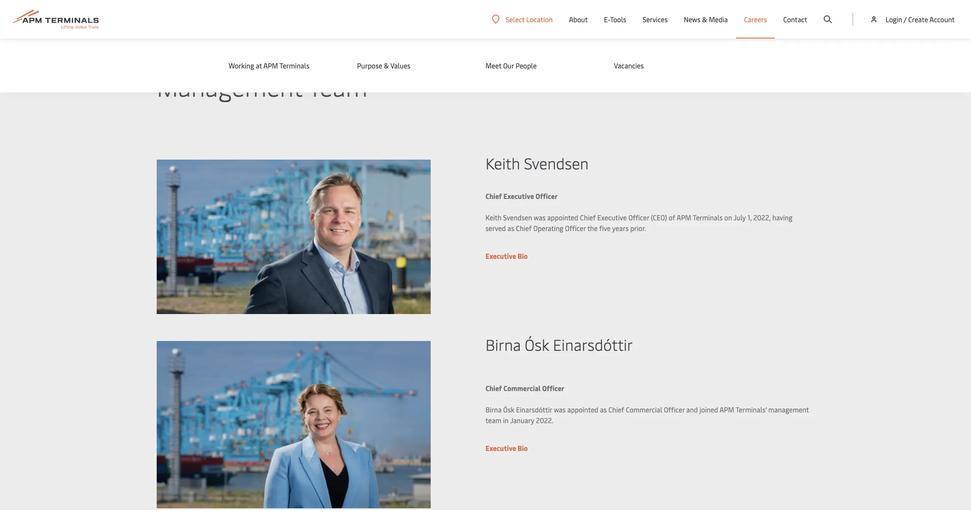 Task type: vqa. For each thing, say whether or not it's contained in the screenshot.
Team
yes



Task type: describe. For each thing, give the bounding box(es) containing it.
vacancies link
[[614, 61, 725, 70]]

purpose
[[357, 61, 382, 70]]

careers button
[[744, 0, 767, 39]]

july
[[734, 213, 746, 222]]

1,
[[748, 213, 752, 222]]

2022.
[[536, 416, 553, 425]]

account
[[930, 15, 955, 24]]

login / create account link
[[870, 0, 955, 39]]

management team
[[157, 69, 368, 103]]

meet
[[486, 61, 502, 70]]

global home > management team
[[157, 42, 251, 51]]

officer inside birna ósk einarsdóttir was appointed as chief commercial officer and joined apm terminals' management team in january 2022.
[[664, 405, 685, 414]]

careers
[[744, 15, 767, 24]]

served
[[486, 224, 506, 233]]

keith for keith svendsen
[[486, 152, 520, 173]]

2 executive bio link from the top
[[486, 443, 528, 453]]

keith svendsen image
[[157, 160, 431, 314]]

birna image
[[157, 341, 431, 509]]

select location button
[[492, 14, 553, 24]]

2022,
[[753, 213, 771, 222]]

e-
[[604, 15, 610, 24]]

select location
[[506, 14, 553, 24]]

svendsen for keith svendsen was appointed chief executive officer (ceo) of apm terminals on july 1, 2022, having served as chief operating officer the five years prior.
[[503, 213, 532, 222]]

chief inside birna ósk einarsdóttir was appointed as chief commercial officer and joined apm terminals' management team in january 2022.
[[609, 405, 624, 414]]

select
[[506, 14, 525, 24]]

executive bio for first executive bio "link" from the bottom of the page
[[486, 443, 528, 453]]

bio for first executive bio "link" from the bottom of the page
[[518, 443, 528, 453]]

news
[[684, 15, 701, 24]]

purpose & values
[[357, 61, 411, 70]]

0 horizontal spatial apm
[[263, 61, 278, 70]]

executive down keith svendsen
[[503, 191, 534, 201]]

birna for birna ósk einarsdóttir
[[486, 334, 521, 355]]

contact button
[[783, 0, 807, 39]]

meet our people
[[486, 61, 537, 70]]

about button
[[569, 0, 588, 39]]

values
[[391, 61, 411, 70]]

and
[[686, 405, 698, 414]]

years
[[612, 224, 629, 233]]

0 vertical spatial management
[[200, 42, 235, 51]]

working
[[229, 61, 254, 70]]

1 vertical spatial team
[[308, 69, 368, 103]]

terminals inside keith svendsen was appointed chief executive officer (ceo) of apm terminals on july 1, 2022, having served as chief operating officer the five years prior.
[[693, 213, 723, 222]]

appointed inside birna ósk einarsdóttir was appointed as chief commercial officer and joined apm terminals' management team in january 2022.
[[567, 405, 598, 414]]

january
[[510, 416, 534, 425]]

officer up the prior.
[[629, 213, 649, 222]]

contact
[[783, 15, 807, 24]]

apm inside keith svendsen was appointed chief executive officer (ceo) of apm terminals on july 1, 2022, having served as chief operating officer the five years prior.
[[677, 213, 691, 222]]

login
[[886, 15, 902, 24]]

0 vertical spatial team
[[237, 42, 251, 51]]

einarsdóttir for birna ósk einarsdóttir
[[553, 334, 633, 355]]

bio for first executive bio "link"
[[518, 251, 528, 261]]

terminals'
[[736, 405, 767, 414]]

keith svendsen was appointed chief executive officer (ceo) of apm terminals on july 1, 2022, having served as chief operating officer the five years prior.
[[486, 213, 793, 233]]

prior.
[[630, 224, 646, 233]]

tools
[[610, 15, 626, 24]]

on
[[724, 213, 732, 222]]

apm inside birna ósk einarsdóttir was appointed as chief commercial officer and joined apm terminals' management team in january 2022.
[[720, 405, 734, 414]]

e-tools button
[[604, 0, 626, 39]]

1 executive bio link from the top
[[486, 251, 528, 261]]

services button
[[643, 0, 668, 39]]



Task type: locate. For each thing, give the bounding box(es) containing it.
2 bio from the top
[[518, 443, 528, 453]]

location
[[526, 14, 553, 24]]

0 horizontal spatial ósk
[[503, 405, 514, 414]]

five
[[599, 224, 611, 233]]

ósk for birna ósk einarsdóttir
[[525, 334, 549, 355]]

officer up '2022.' on the right
[[542, 383, 564, 393]]

in
[[503, 416, 509, 425]]

working at apm terminals link
[[229, 61, 340, 70]]

1 vertical spatial &
[[384, 61, 389, 70]]

ósk for birna ósk einarsdóttir was appointed as chief commercial officer and joined apm terminals' management team in january 2022.
[[503, 405, 514, 414]]

birna
[[486, 334, 521, 355], [486, 405, 502, 414]]

0 horizontal spatial commercial
[[503, 383, 541, 393]]

1 horizontal spatial as
[[600, 405, 607, 414]]

0 vertical spatial as
[[508, 224, 514, 233]]

0 vertical spatial appointed
[[547, 213, 578, 222]]

having
[[772, 213, 793, 222]]

1 vertical spatial einarsdóttir
[[516, 405, 552, 414]]

as
[[508, 224, 514, 233], [600, 405, 607, 414]]

0 horizontal spatial team
[[237, 42, 251, 51]]

1 horizontal spatial einarsdóttir
[[553, 334, 633, 355]]

chief executive officer
[[486, 191, 558, 201]]

1 vertical spatial keith
[[486, 213, 502, 222]]

terminals left on
[[693, 213, 723, 222]]

joined
[[700, 405, 718, 414]]

birna ósk einarsdóttir was appointed as chief commercial officer and joined apm terminals' management team in january 2022.
[[486, 405, 809, 425]]

of
[[669, 213, 675, 222]]

create
[[908, 15, 928, 24]]

working at apm terminals
[[229, 61, 309, 70]]

& for values
[[384, 61, 389, 70]]

0 vertical spatial birna
[[486, 334, 521, 355]]

0 vertical spatial executive bio
[[486, 251, 528, 261]]

was down chief commercial officer on the bottom of the page
[[554, 405, 566, 414]]

chief
[[486, 191, 502, 201], [580, 213, 596, 222], [516, 224, 532, 233], [486, 383, 502, 393], [609, 405, 624, 414]]

1 vertical spatial ósk
[[503, 405, 514, 414]]

0 horizontal spatial as
[[508, 224, 514, 233]]

officer up operating
[[536, 191, 558, 201]]

0 horizontal spatial einarsdóttir
[[516, 405, 552, 414]]

global home link
[[157, 42, 191, 51]]

executive bio
[[486, 251, 528, 261], [486, 443, 528, 453]]

appointed
[[547, 213, 578, 222], [567, 405, 598, 414]]

keith svendsen
[[486, 152, 589, 173]]

was up operating
[[534, 213, 546, 222]]

bio
[[518, 251, 528, 261], [518, 443, 528, 453]]

1 horizontal spatial &
[[702, 15, 707, 24]]

executive bio link down "served"
[[486, 251, 528, 261]]

the
[[588, 224, 598, 233]]

1 horizontal spatial terminals
[[693, 213, 723, 222]]

1 vertical spatial commercial
[[626, 405, 662, 414]]

our
[[503, 61, 514, 70]]

einarsdóttir
[[553, 334, 633, 355], [516, 405, 552, 414]]

birna for birna ósk einarsdóttir was appointed as chief commercial officer and joined apm terminals' management team in january 2022.
[[486, 405, 502, 414]]

1 vertical spatial management
[[157, 69, 303, 103]]

1 executive bio from the top
[[486, 251, 528, 261]]

svendsen for keith svendsen
[[524, 152, 589, 173]]

1 vertical spatial as
[[600, 405, 607, 414]]

einarsdóttir for birna ósk einarsdóttir was appointed as chief commercial officer and joined apm terminals' management team in january 2022.
[[516, 405, 552, 414]]

1 keith from the top
[[486, 152, 520, 173]]

terminals right the at
[[280, 61, 309, 70]]

team
[[486, 416, 501, 425]]

1 vertical spatial executive bio
[[486, 443, 528, 453]]

apm right joined
[[720, 405, 734, 414]]

executive bio link down in
[[486, 443, 528, 453]]

2 vertical spatial apm
[[720, 405, 734, 414]]

executive bio down in
[[486, 443, 528, 453]]

executive down "served"
[[486, 251, 516, 261]]

birna ósk einarsdóttir
[[486, 334, 633, 355]]

ósk
[[525, 334, 549, 355], [503, 405, 514, 414]]

& right news
[[702, 15, 707, 24]]

officer left and
[[664, 405, 685, 414]]

keith for keith svendsen was appointed chief executive officer (ceo) of apm terminals on july 1, 2022, having served as chief operating officer the five years prior.
[[486, 213, 502, 222]]

management
[[200, 42, 235, 51], [157, 69, 303, 103]]

appointed inside keith svendsen was appointed chief executive officer (ceo) of apm terminals on july 1, 2022, having served as chief operating officer the five years prior.
[[547, 213, 578, 222]]

& for media
[[702, 15, 707, 24]]

about
[[569, 15, 588, 24]]

einarsdóttir inside birna ósk einarsdóttir was appointed as chief commercial officer and joined apm terminals' management team in january 2022.
[[516, 405, 552, 414]]

0 horizontal spatial was
[[534, 213, 546, 222]]

2 keith from the top
[[486, 213, 502, 222]]

0 vertical spatial keith
[[486, 152, 520, 173]]

officer left the
[[565, 224, 586, 233]]

0 vertical spatial terminals
[[280, 61, 309, 70]]

1 birna from the top
[[486, 334, 521, 355]]

news & media button
[[684, 0, 728, 39]]

meet our people link
[[486, 61, 597, 70]]

0 vertical spatial commercial
[[503, 383, 541, 393]]

& left values
[[384, 61, 389, 70]]

0 vertical spatial was
[[534, 213, 546, 222]]

1 bio from the top
[[518, 251, 528, 261]]

0 vertical spatial executive bio link
[[486, 251, 528, 261]]

was inside birna ósk einarsdóttir was appointed as chief commercial officer and joined apm terminals' management team in january 2022.
[[554, 405, 566, 414]]

2 executive bio from the top
[[486, 443, 528, 453]]

apm right the at
[[263, 61, 278, 70]]

operating
[[533, 224, 564, 233]]

1 vertical spatial appointed
[[567, 405, 598, 414]]

vacancies
[[614, 61, 644, 70]]

purpose & values link
[[357, 61, 468, 70]]

media
[[709, 15, 728, 24]]

executive bio down "served"
[[486, 251, 528, 261]]

keith inside keith svendsen was appointed chief executive officer (ceo) of apm terminals on july 1, 2022, having served as chief operating officer the five years prior.
[[486, 213, 502, 222]]

0 vertical spatial apm
[[263, 61, 278, 70]]

1 horizontal spatial apm
[[677, 213, 691, 222]]

executive bio link
[[486, 251, 528, 261], [486, 443, 528, 453]]

login / create account
[[886, 15, 955, 24]]

>
[[195, 42, 198, 51]]

people
[[516, 61, 537, 70]]

1 vertical spatial executive bio link
[[486, 443, 528, 453]]

0 vertical spatial bio
[[518, 251, 528, 261]]

1 vertical spatial was
[[554, 405, 566, 414]]

was inside keith svendsen was appointed chief executive officer (ceo) of apm terminals on july 1, 2022, having served as chief operating officer the five years prior.
[[534, 213, 546, 222]]

officer
[[536, 191, 558, 201], [629, 213, 649, 222], [565, 224, 586, 233], [542, 383, 564, 393], [664, 405, 685, 414]]

1 vertical spatial svendsen
[[503, 213, 532, 222]]

birna inside birna ósk einarsdóttir was appointed as chief commercial officer and joined apm terminals' management team in january 2022.
[[486, 405, 502, 414]]

2 horizontal spatial apm
[[720, 405, 734, 414]]

1 vertical spatial terminals
[[693, 213, 723, 222]]

ósk inside birna ósk einarsdóttir was appointed as chief commercial officer and joined apm terminals' management team in january 2022.
[[503, 405, 514, 414]]

services
[[643, 15, 668, 24]]

at
[[256, 61, 262, 70]]

team
[[237, 42, 251, 51], [308, 69, 368, 103]]

apm right of
[[677, 213, 691, 222]]

/
[[904, 15, 907, 24]]

executive down in
[[486, 443, 516, 453]]

chief commercial officer
[[486, 383, 564, 393]]

keith up chief executive officer
[[486, 152, 520, 173]]

executive inside keith svendsen was appointed chief executive officer (ceo) of apm terminals on july 1, 2022, having served as chief operating officer the five years prior.
[[597, 213, 627, 222]]

keith up "served"
[[486, 213, 502, 222]]

0 horizontal spatial &
[[384, 61, 389, 70]]

&
[[702, 15, 707, 24], [384, 61, 389, 70]]

& inside dropdown button
[[702, 15, 707, 24]]

global
[[157, 42, 174, 51]]

(ceo)
[[651, 213, 667, 222]]

0 vertical spatial ósk
[[525, 334, 549, 355]]

1 vertical spatial birna
[[486, 405, 502, 414]]

0 vertical spatial &
[[702, 15, 707, 24]]

as inside keith svendsen was appointed chief executive officer (ceo) of apm terminals on july 1, 2022, having served as chief operating officer the five years prior.
[[508, 224, 514, 233]]

0 vertical spatial svendsen
[[524, 152, 589, 173]]

1 horizontal spatial team
[[308, 69, 368, 103]]

as inside birna ósk einarsdóttir was appointed as chief commercial officer and joined apm terminals' management team in january 2022.
[[600, 405, 607, 414]]

e-tools
[[604, 15, 626, 24]]

0 horizontal spatial terminals
[[280, 61, 309, 70]]

2 birna from the top
[[486, 405, 502, 414]]

1 vertical spatial bio
[[518, 443, 528, 453]]

executive bio for first executive bio "link"
[[486, 251, 528, 261]]

svendsen
[[524, 152, 589, 173], [503, 213, 532, 222]]

1 horizontal spatial was
[[554, 405, 566, 414]]

home
[[175, 42, 191, 51]]

1 horizontal spatial commercial
[[626, 405, 662, 414]]

was
[[534, 213, 546, 222], [554, 405, 566, 414]]

executive
[[503, 191, 534, 201], [597, 213, 627, 222], [486, 251, 516, 261], [486, 443, 516, 453]]

1 vertical spatial apm
[[677, 213, 691, 222]]

management
[[768, 405, 809, 414]]

keith
[[486, 152, 520, 173], [486, 213, 502, 222]]

commercial
[[503, 383, 541, 393], [626, 405, 662, 414]]

news & media
[[684, 15, 728, 24]]

svendsen inside keith svendsen was appointed chief executive officer (ceo) of apm terminals on july 1, 2022, having served as chief operating officer the five years prior.
[[503, 213, 532, 222]]

0 vertical spatial einarsdóttir
[[553, 334, 633, 355]]

1 horizontal spatial ósk
[[525, 334, 549, 355]]

executive up 'five'
[[597, 213, 627, 222]]

commercial inside birna ósk einarsdóttir was appointed as chief commercial officer and joined apm terminals' management team in january 2022.
[[626, 405, 662, 414]]

apm
[[263, 61, 278, 70], [677, 213, 691, 222], [720, 405, 734, 414]]

terminals
[[280, 61, 309, 70], [693, 213, 723, 222]]



